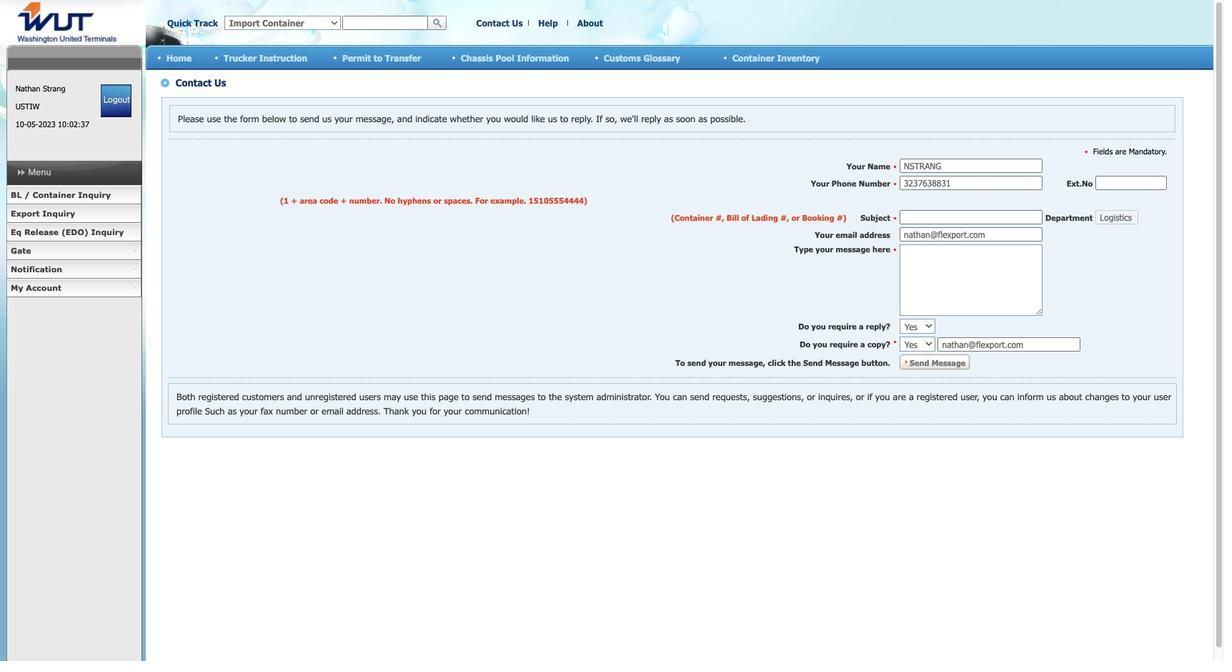 Task type: describe. For each thing, give the bounding box(es) containing it.
eq release (edo) inquiry link
[[6, 223, 142, 242]]

nathan strang
[[15, 84, 65, 93]]

chassis
[[461, 53, 493, 63]]

us
[[512, 18, 523, 28]]

contact
[[476, 18, 510, 28]]

track
[[194, 18, 218, 28]]

instruction
[[259, 53, 308, 63]]

10-
[[15, 119, 27, 129]]

gate link
[[6, 242, 142, 260]]

help link
[[539, 18, 558, 28]]

notification link
[[6, 260, 142, 279]]

10:02:37
[[58, 119, 89, 129]]

gate
[[11, 246, 31, 255]]

eq release (edo) inquiry
[[11, 227, 124, 237]]

chassis pool information
[[461, 53, 569, 63]]

container inventory
[[733, 53, 820, 63]]

permit
[[342, 53, 371, 63]]

trucker instruction
[[224, 53, 308, 63]]

10-05-2023 10:02:37
[[15, 119, 89, 129]]

bl / container inquiry link
[[6, 186, 142, 204]]

(edo)
[[61, 227, 89, 237]]

help
[[539, 18, 558, 28]]

contact us
[[476, 18, 523, 28]]

pool
[[496, 53, 515, 63]]

account
[[26, 283, 62, 292]]

inquiry inside export inquiry link
[[42, 209, 75, 218]]

my
[[11, 283, 23, 292]]

information
[[517, 53, 569, 63]]

export inquiry
[[11, 209, 75, 218]]

/
[[24, 190, 30, 199]]

login image
[[101, 84, 132, 117]]

permit to transfer
[[342, 53, 421, 63]]

customs
[[604, 53, 641, 63]]

strang
[[43, 84, 65, 93]]

release
[[24, 227, 59, 237]]

0 vertical spatial container
[[733, 53, 775, 63]]

bl / container inquiry
[[11, 190, 111, 199]]



Task type: vqa. For each thing, say whether or not it's contained in the screenshot.
12:41:21
no



Task type: locate. For each thing, give the bounding box(es) containing it.
nathan
[[15, 84, 40, 93]]

1 vertical spatial inquiry
[[42, 209, 75, 218]]

contact us link
[[476, 18, 523, 28]]

1 vertical spatial container
[[33, 190, 75, 199]]

quick
[[167, 18, 192, 28]]

2 vertical spatial inquiry
[[91, 227, 124, 237]]

2023
[[38, 119, 56, 129]]

quick track
[[167, 18, 218, 28]]

my account link
[[6, 279, 142, 297]]

to
[[374, 53, 383, 63]]

inquiry inside eq release (edo) inquiry link
[[91, 227, 124, 237]]

1 horizontal spatial container
[[733, 53, 775, 63]]

0 horizontal spatial container
[[33, 190, 75, 199]]

container
[[733, 53, 775, 63], [33, 190, 75, 199]]

inquiry right (edo)
[[91, 227, 124, 237]]

inquiry
[[78, 190, 111, 199], [42, 209, 75, 218], [91, 227, 124, 237]]

glossary
[[644, 53, 681, 63]]

inquiry for (edo)
[[91, 227, 124, 237]]

inquiry inside bl / container inquiry link
[[78, 190, 111, 199]]

notification
[[11, 265, 62, 274]]

container up export inquiry
[[33, 190, 75, 199]]

bl
[[11, 190, 22, 199]]

inquiry for container
[[78, 190, 111, 199]]

export inquiry link
[[6, 204, 142, 223]]

inquiry down bl / container inquiry
[[42, 209, 75, 218]]

inquiry up export inquiry link
[[78, 190, 111, 199]]

trucker
[[224, 53, 257, 63]]

05-
[[27, 119, 38, 129]]

my account
[[11, 283, 62, 292]]

ustiw
[[15, 102, 40, 111]]

about link
[[578, 18, 603, 28]]

None text field
[[342, 16, 428, 30]]

0 vertical spatial inquiry
[[78, 190, 111, 199]]

export
[[11, 209, 40, 218]]

about
[[578, 18, 603, 28]]

eq
[[11, 227, 22, 237]]

transfer
[[385, 53, 421, 63]]

customs glossary
[[604, 53, 681, 63]]

container left inventory
[[733, 53, 775, 63]]

inventory
[[777, 53, 820, 63]]

home
[[167, 53, 192, 63]]



